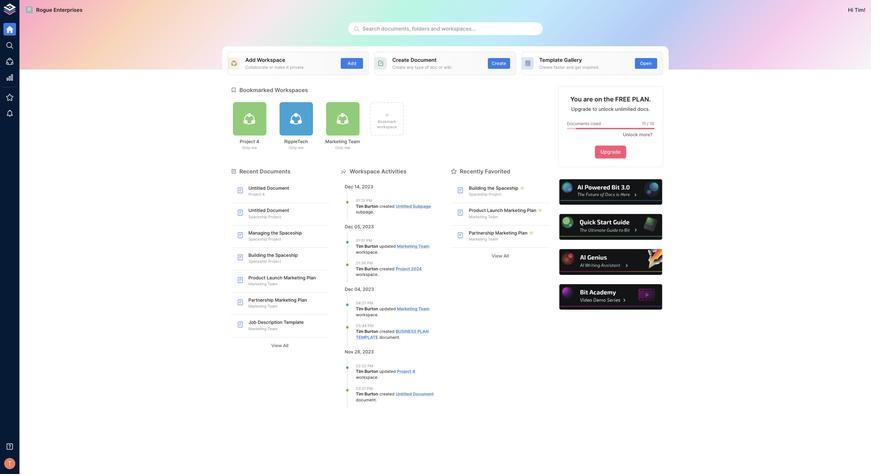 Task type: locate. For each thing, give the bounding box(es) containing it.
updated up tim burton created
[[380, 306, 396, 312]]

dec for dec 05, 2023
[[345, 224, 353, 230]]

me inside rippletech only me
[[298, 145, 304, 150]]

created inside 03:21 pm tim burton created untitled document document .
[[380, 392, 395, 397]]

. inside 01:51 pm tim burton updated marketing team workspace .
[[377, 250, 379, 255]]

1 horizontal spatial template
[[539, 57, 563, 63]]

add for add
[[348, 60, 356, 66]]

2 dec from the top
[[345, 224, 353, 230]]

document down 03:21
[[356, 398, 376, 403]]

pm right 04:27
[[368, 301, 373, 306]]

marketing team link for project 2024
[[397, 244, 430, 249]]

4 inside untitled document project 4
[[262, 192, 265, 197]]

0 horizontal spatial view
[[271, 343, 282, 349]]

and down gallery
[[566, 65, 574, 70]]

burton down 03:21
[[365, 392, 378, 397]]

2 vertical spatial updated
[[380, 369, 396, 374]]

pm inside 01:13 pm tim burton created untitled subpage subpage .
[[367, 198, 372, 203]]

. inside 01:13 pm tim burton created untitled subpage subpage .
[[373, 210, 374, 215]]

the for building the spaceship
[[488, 185, 495, 191]]

burton inside 03:21 pm tim burton created untitled document document .
[[365, 392, 378, 397]]

partnership marketing plan
[[469, 230, 528, 236]]

pm inside 01:36 pm tim burton created project 2024 workspace .
[[367, 261, 373, 266]]

team inside 'job description template marketing team'
[[268, 327, 278, 331]]

pm right 01:51
[[366, 238, 372, 243]]

workspace down 01:36
[[356, 272, 377, 277]]

untitled
[[249, 185, 266, 191], [396, 204, 412, 209], [249, 208, 266, 213], [396, 392, 412, 397]]

workspace inside 04:27 pm tim burton updated marketing team workspace .
[[356, 312, 377, 317]]

. inside '03:22 pm tim burton updated project 4 workspace .'
[[377, 375, 379, 380]]

document down untitled document project 4
[[267, 208, 289, 213]]

project down building the spaceship
[[489, 192, 502, 197]]

document inside create document create any type of doc or wiki.
[[411, 57, 437, 63]]

2 updated from the top
[[380, 306, 396, 312]]

1 horizontal spatial workspace
[[350, 168, 380, 175]]

created inside 01:36 pm tim burton created project 2024 workspace .
[[380, 266, 395, 272]]

pm for 03:22 pm tim burton updated project 4 workspace .
[[368, 364, 373, 369]]

pm for 03:21 pm tim burton created untitled document document .
[[367, 386, 373, 391]]

building for building the spaceship spaceship project
[[249, 253, 266, 258]]

building the spaceship
[[469, 185, 518, 191]]

burton down "03:22"
[[365, 369, 378, 374]]

business plan template
[[356, 329, 429, 340]]

tim
[[855, 6, 864, 13], [356, 204, 364, 209], [356, 244, 364, 249], [356, 266, 364, 272], [356, 306, 364, 312], [356, 329, 364, 334], [356, 369, 364, 374], [356, 392, 364, 397]]

tim inside 03:21 pm tim burton created untitled document document .
[[356, 392, 364, 397]]

project 4 only me
[[240, 139, 259, 150]]

tim inside 01:36 pm tim burton created project 2024 workspace .
[[356, 266, 364, 272]]

untitled inside untitled document spaceship project
[[249, 208, 266, 213]]

partnership up "job"
[[249, 297, 274, 303]]

me for marketing
[[345, 145, 350, 150]]

progress bar
[[567, 128, 663, 130]]

2 burton from the top
[[365, 244, 378, 249]]

updated inside '03:22 pm tim burton updated project 4 workspace .'
[[380, 369, 396, 374]]

6 burton from the top
[[365, 369, 378, 374]]

building down managing
[[249, 253, 266, 258]]

1 updated from the top
[[380, 244, 396, 249]]

0 vertical spatial workspace
[[257, 57, 285, 63]]

0 horizontal spatial building
[[249, 253, 266, 258]]

help image
[[558, 178, 663, 206], [558, 213, 663, 241], [558, 248, 663, 276], [558, 284, 663, 311]]

team
[[348, 139, 360, 144], [488, 214, 498, 219], [488, 237, 498, 242], [419, 244, 430, 249], [268, 282, 278, 287], [268, 304, 278, 309], [419, 306, 430, 312], [268, 327, 278, 331]]

0 vertical spatial dec
[[345, 184, 353, 190]]

recently
[[460, 168, 484, 175]]

dec for dec 14, 2023
[[345, 184, 353, 190]]

gallery
[[564, 57, 582, 63]]

job
[[249, 320, 257, 325]]

dec left the 04,
[[345, 287, 353, 292]]

updated up 01:36 pm tim burton created project 2024 workspace .
[[380, 244, 396, 249]]

updated left project 4 'link'
[[380, 369, 396, 374]]

project up product launch marketing plan marketing team
[[268, 259, 281, 264]]

/
[[647, 121, 649, 126]]

view all
[[492, 253, 509, 259], [271, 343, 289, 349]]

pm inside 04:27 pm tim burton updated marketing team workspace .
[[368, 301, 373, 306]]

tim inside 01:13 pm tim burton created untitled subpage subpage .
[[356, 204, 364, 209]]

0 vertical spatial marketing team link
[[397, 244, 430, 249]]

1 horizontal spatial view
[[492, 253, 503, 259]]

0 horizontal spatial me
[[251, 145, 257, 150]]

documents left used
[[567, 121, 590, 126]]

view all for the leftmost view all button
[[271, 343, 289, 349]]

product down spaceship project on the right top of page
[[469, 208, 486, 213]]

me inside project 4 only me
[[251, 145, 257, 150]]

untitled left the subpage
[[396, 204, 412, 209]]

marketing team for partnership
[[469, 237, 498, 242]]

project
[[240, 139, 255, 144], [249, 192, 261, 197], [489, 192, 502, 197], [268, 214, 281, 219], [268, 237, 281, 242], [268, 259, 281, 264], [396, 266, 410, 272], [397, 369, 411, 374]]

1 vertical spatial upgrade
[[601, 149, 621, 155]]

all down 'partnership marketing plan'
[[504, 253, 509, 259]]

created up document .
[[380, 329, 395, 334]]

untitled inside 03:21 pm tim burton created untitled document document .
[[396, 392, 412, 397]]

0 horizontal spatial launch
[[267, 275, 283, 281]]

pm for 01:13 pm tim burton created untitled subpage subpage .
[[367, 198, 372, 203]]

0 vertical spatial launch
[[487, 208, 503, 213]]

updated for project 2024
[[380, 244, 396, 249]]

tim for 03:22 pm tim burton updated project 4 workspace .
[[356, 369, 364, 374]]

1 or from the left
[[269, 65, 273, 70]]

building
[[469, 185, 486, 191], [249, 253, 266, 258]]

product inside product launch marketing plan marketing team
[[249, 275, 266, 281]]

2 marketing team from the top
[[469, 237, 498, 242]]

folders
[[412, 25, 430, 32]]

untitled document link
[[396, 392, 434, 397]]

1 marketing team from the top
[[469, 214, 498, 219]]

03:22
[[356, 364, 367, 369]]

1 vertical spatial view all button
[[230, 341, 330, 351]]

view all down 'partnership marketing plan'
[[492, 253, 509, 259]]

0 horizontal spatial template
[[284, 320, 304, 325]]

or right doc
[[439, 65, 443, 70]]

pm right 01:13
[[367, 198, 372, 203]]

0 vertical spatial documents
[[567, 121, 590, 126]]

dec 05, 2023
[[345, 224, 374, 230]]

search
[[363, 25, 380, 32]]

partnership inside partnership marketing plan marketing team
[[249, 297, 274, 303]]

2 horizontal spatial me
[[345, 145, 350, 150]]

marketing team link up 2024
[[397, 244, 430, 249]]

tim down 01:51
[[356, 244, 364, 249]]

7 burton from the top
[[365, 392, 378, 397]]

search documents, folders and workspaces...
[[363, 25, 476, 32]]

2023 right 14,
[[362, 184, 373, 190]]

updated inside 04:27 pm tim burton updated marketing team workspace .
[[380, 306, 396, 312]]

1 horizontal spatial partnership
[[469, 230, 494, 236]]

4 inside project 4 only me
[[256, 139, 259, 144]]

0 horizontal spatial 4
[[256, 139, 259, 144]]

created for untitled document
[[380, 392, 395, 397]]

tim down 03:21
[[356, 392, 364, 397]]

view all button down 'job description template marketing team'
[[230, 341, 330, 351]]

01:36
[[356, 261, 366, 266]]

unlock more? button
[[619, 130, 654, 140]]

dec left 14,
[[345, 184, 353, 190]]

project inside untitled document project 4
[[249, 192, 261, 197]]

2023 right the 04,
[[363, 287, 374, 292]]

tim down 03:44
[[356, 329, 364, 334]]

bookmarked
[[239, 86, 273, 93]]

bookmark workspace button
[[370, 102, 404, 136]]

favorited
[[485, 168, 510, 175]]

1 horizontal spatial building
[[469, 185, 486, 191]]

tim down "03:22"
[[356, 369, 364, 374]]

1 vertical spatial template
[[284, 320, 304, 325]]

. inside 03:21 pm tim burton created untitled document document .
[[376, 398, 377, 403]]

plan
[[527, 208, 537, 213], [518, 230, 528, 236], [307, 275, 316, 281], [298, 297, 307, 303]]

0 horizontal spatial document
[[356, 398, 376, 403]]

1 vertical spatial launch
[[267, 275, 283, 281]]

document inside untitled document project 4
[[267, 185, 289, 191]]

marketing team for product
[[469, 214, 498, 219]]

private.
[[290, 65, 305, 70]]

project left 2024
[[396, 266, 410, 272]]

project 2024 link
[[396, 266, 422, 272]]

all
[[504, 253, 509, 259], [283, 343, 289, 349]]

workspace up 03:21
[[356, 375, 377, 380]]

pm for 01:36 pm tim burton created project 2024 workspace .
[[367, 261, 373, 266]]

created left untitled subpage "link"
[[380, 204, 395, 209]]

0 horizontal spatial all
[[283, 343, 289, 349]]

project up the managing the spaceship spaceship project
[[268, 214, 281, 219]]

documents used
[[567, 121, 601, 126]]

updated
[[380, 244, 396, 249], [380, 306, 396, 312], [380, 369, 396, 374]]

pm right "03:22"
[[368, 364, 373, 369]]

the up spaceship project on the right top of page
[[488, 185, 495, 191]]

subpage
[[413, 204, 431, 209]]

plan inside partnership marketing plan marketing team
[[298, 297, 307, 303]]

updated for untitled document
[[380, 369, 396, 374]]

burton inside '03:22 pm tim burton updated project 4 workspace .'
[[365, 369, 378, 374]]

and inside template gallery create faster and get inspired.
[[566, 65, 574, 70]]

1 horizontal spatial 4
[[262, 192, 265, 197]]

product down building the spaceship spaceship project
[[249, 275, 266, 281]]

2 only from the left
[[289, 145, 297, 150]]

0 vertical spatial updated
[[380, 244, 396, 249]]

3 dec from the top
[[345, 287, 353, 292]]

1 vertical spatial view
[[271, 343, 282, 349]]

view all button down 'partnership marketing plan'
[[451, 251, 550, 262]]

0 vertical spatial and
[[431, 25, 440, 32]]

1 horizontal spatial product
[[469, 208, 486, 213]]

and right "folders"
[[431, 25, 440, 32]]

2 marketing team link from the top
[[397, 306, 430, 312]]

partnership
[[469, 230, 494, 236], [249, 297, 274, 303]]

0 vertical spatial template
[[539, 57, 563, 63]]

created left project 2024 link
[[380, 266, 395, 272]]

01:13
[[356, 198, 365, 203]]

dec left 05,
[[345, 224, 353, 230]]

or left make
[[269, 65, 273, 70]]

01:51
[[356, 238, 365, 243]]

template gallery create faster and get inspired.
[[539, 57, 600, 70]]

. for 04:27 pm tim burton updated marketing team workspace .
[[377, 312, 379, 317]]

0 vertical spatial 4
[[256, 139, 259, 144]]

document inside untitled document spaceship project
[[267, 208, 289, 213]]

workspace up 03:44 pm
[[356, 312, 377, 317]]

upgrade down unlock more? button
[[601, 149, 621, 155]]

and
[[431, 25, 440, 32], [566, 65, 574, 70]]

document down tim burton created
[[379, 335, 399, 340]]

burton inside 01:51 pm tim burton updated marketing team workspace .
[[365, 244, 378, 249]]

bookmarked workspaces
[[239, 86, 308, 93]]

rogue enterprises
[[36, 6, 83, 13]]

on
[[595, 96, 602, 103]]

0 horizontal spatial view all
[[271, 343, 289, 349]]

partnership for partnership marketing plan
[[469, 230, 494, 236]]

0 horizontal spatial only
[[242, 145, 250, 150]]

workspace inside 01:51 pm tim burton updated marketing team workspace .
[[356, 250, 377, 255]]

all down 'job description template marketing team'
[[283, 343, 289, 349]]

0 horizontal spatial and
[[431, 25, 440, 32]]

1 horizontal spatial document
[[379, 335, 399, 340]]

1 vertical spatial 4
[[262, 192, 265, 197]]

the down the managing the spaceship spaceship project
[[267, 253, 274, 258]]

building inside building the spaceship spaceship project
[[249, 253, 266, 258]]

tim inside 04:27 pm tim burton updated marketing team workspace .
[[356, 306, 364, 312]]

1 vertical spatial marketing team
[[469, 237, 498, 242]]

1 horizontal spatial me
[[298, 145, 304, 150]]

only
[[242, 145, 250, 150], [289, 145, 297, 150], [335, 145, 344, 150]]

add inside 'button'
[[348, 60, 356, 66]]

burton for 04:27 pm tim burton updated marketing team workspace .
[[365, 306, 378, 312]]

view all down 'job description template marketing team'
[[271, 343, 289, 349]]

burton down 01:36
[[365, 266, 378, 272]]

document
[[411, 57, 437, 63], [267, 185, 289, 191], [267, 208, 289, 213], [413, 392, 434, 397]]

spaceship
[[496, 185, 518, 191], [469, 192, 488, 197], [249, 214, 267, 219], [279, 230, 302, 236], [249, 237, 267, 242], [275, 253, 298, 258], [249, 259, 267, 264]]

the inside 'you are on the free plan. upgrade to unlock unlimited docs.'
[[604, 96, 614, 103]]

add workspace collaborate or make it private.
[[245, 57, 305, 70]]

the inside the managing the spaceship spaceship project
[[271, 230, 278, 236]]

tim down 01:13
[[356, 204, 364, 209]]

project inside building the spaceship spaceship project
[[268, 259, 281, 264]]

1 horizontal spatial view all
[[492, 253, 509, 259]]

3 me from the left
[[345, 145, 350, 150]]

recent
[[239, 168, 258, 175]]

0 vertical spatial view
[[492, 253, 503, 259]]

2023 for dec 04, 2023
[[363, 287, 374, 292]]

1 created from the top
[[380, 204, 395, 209]]

add inside add workspace collaborate or make it private.
[[245, 57, 256, 63]]

0 horizontal spatial partnership
[[249, 297, 274, 303]]

0 horizontal spatial product
[[249, 275, 266, 281]]

3 burton from the top
[[365, 266, 378, 272]]

1 vertical spatial updated
[[380, 306, 396, 312]]

1 dec from the top
[[345, 184, 353, 190]]

marketing team only me
[[325, 139, 360, 150]]

1 vertical spatial marketing team link
[[397, 306, 430, 312]]

2023 for nov 28, 2023
[[363, 349, 374, 355]]

workspace up 01:36
[[356, 250, 377, 255]]

untitled down project 4 'link'
[[396, 392, 412, 397]]

project up 'recent'
[[240, 139, 255, 144]]

1 burton from the top
[[365, 204, 378, 209]]

tim for 04:27 pm tim burton updated marketing team workspace .
[[356, 306, 364, 312]]

0 vertical spatial building
[[469, 185, 486, 191]]

burton inside 04:27 pm tim burton updated marketing team workspace .
[[365, 306, 378, 312]]

workspace down bookmark
[[377, 125, 397, 129]]

tim down 01:36
[[356, 266, 364, 272]]

hi
[[848, 6, 854, 13]]

inspired.
[[583, 65, 600, 70]]

building for building the spaceship
[[469, 185, 486, 191]]

burton for 01:13 pm tim burton created untitled subpage subpage .
[[365, 204, 378, 209]]

0 vertical spatial product
[[469, 208, 486, 213]]

workspace for business plan template
[[356, 312, 377, 317]]

marketing team
[[469, 214, 498, 219], [469, 237, 498, 242]]

0 vertical spatial view all button
[[451, 251, 550, 262]]

untitled up managing
[[249, 208, 266, 213]]

workspace inside 01:36 pm tim burton created project 2024 workspace .
[[356, 272, 377, 277]]

1 vertical spatial view all
[[271, 343, 289, 349]]

launch down building the spaceship spaceship project
[[267, 275, 283, 281]]

pm for 03:44 pm
[[368, 324, 374, 329]]

partnership for partnership marketing plan marketing team
[[249, 297, 274, 303]]

1 vertical spatial all
[[283, 343, 289, 349]]

template
[[539, 57, 563, 63], [284, 320, 304, 325]]

marketing team down 'partnership marketing plan'
[[469, 237, 498, 242]]

4 created from the top
[[380, 392, 395, 397]]

created down '03:22 pm tim burton updated project 4 workspace .'
[[380, 392, 395, 397]]

dec for dec 04, 2023
[[345, 287, 353, 292]]

building up spaceship project on the right top of page
[[469, 185, 486, 191]]

created inside 01:13 pm tim burton created untitled subpage subpage .
[[380, 204, 395, 209]]

2 created from the top
[[380, 266, 395, 272]]

3 updated from the top
[[380, 369, 396, 374]]

view down 'job description template marketing team'
[[271, 343, 282, 349]]

0 vertical spatial view all
[[492, 253, 509, 259]]

4 inside '03:22 pm tim burton updated project 4 workspace .'
[[413, 369, 415, 374]]

burton down 01:51
[[365, 244, 378, 249]]

project up untitled document spaceship project
[[249, 192, 261, 197]]

the inside building the spaceship spaceship project
[[267, 253, 274, 258]]

the up unlock on the right top of the page
[[604, 96, 614, 103]]

03:21 pm tim burton created untitled document document .
[[356, 386, 434, 403]]

product launch marketing plan marketing team
[[249, 275, 316, 287]]

0 horizontal spatial workspace
[[257, 57, 285, 63]]

marketing inside 01:51 pm tim burton updated marketing team workspace .
[[397, 244, 418, 249]]

28,
[[355, 349, 361, 355]]

upgrade down you
[[571, 106, 591, 112]]

burton down 04:27
[[365, 306, 378, 312]]

4 up "untitled document" link
[[413, 369, 415, 374]]

document down 'recent documents'
[[267, 185, 289, 191]]

pm inside 01:51 pm tim burton updated marketing team workspace .
[[366, 238, 372, 243]]

burton for 03:22 pm tim burton updated project 4 workspace .
[[365, 369, 378, 374]]

partnership down product launch marketing plan
[[469, 230, 494, 236]]

1 vertical spatial product
[[249, 275, 266, 281]]

team inside marketing team only me
[[348, 139, 360, 144]]

updated inside 01:51 pm tim burton updated marketing team workspace .
[[380, 244, 396, 249]]

2023 right 05,
[[363, 224, 374, 230]]

4 up 'recent documents'
[[256, 139, 259, 144]]

description
[[258, 320, 283, 325]]

1 horizontal spatial upgrade
[[601, 149, 621, 155]]

hi tim !
[[848, 6, 866, 13]]

workspace inside button
[[377, 125, 397, 129]]

2 me from the left
[[298, 145, 304, 150]]

2 vertical spatial dec
[[345, 287, 353, 292]]

2 horizontal spatial 4
[[413, 369, 415, 374]]

1 horizontal spatial and
[[566, 65, 574, 70]]

pm right 01:36
[[367, 261, 373, 266]]

1 vertical spatial building
[[249, 253, 266, 258]]

created for project 2024
[[380, 266, 395, 272]]

view for the leftmost view all button
[[271, 343, 282, 349]]

template inside template gallery create faster and get inspired.
[[539, 57, 563, 63]]

workspace inside '03:22 pm tim burton updated project 4 workspace .'
[[356, 375, 377, 380]]

workspace up make
[[257, 57, 285, 63]]

1 horizontal spatial view all button
[[451, 251, 550, 262]]

0 vertical spatial partnership
[[469, 230, 494, 236]]

pm up tim burton created
[[368, 324, 374, 329]]

1 horizontal spatial launch
[[487, 208, 503, 213]]

1 marketing team link from the top
[[397, 244, 430, 249]]

tim down 04:27
[[356, 306, 364, 312]]

1 vertical spatial partnership
[[249, 297, 274, 303]]

. inside 04:27 pm tim burton updated marketing team workspace .
[[377, 312, 379, 317]]

the right managing
[[271, 230, 278, 236]]

document inside 03:21 pm tim burton created untitled document document .
[[413, 392, 434, 397]]

untitled down 'recent documents'
[[249, 185, 266, 191]]

template up "faster"
[[539, 57, 563, 63]]

1 me from the left
[[251, 145, 257, 150]]

0 horizontal spatial or
[[269, 65, 273, 70]]

burton up subpage
[[365, 204, 378, 209]]

it
[[286, 65, 289, 70]]

team inside product launch marketing plan marketing team
[[268, 282, 278, 287]]

template right description
[[284, 320, 304, 325]]

. inside 01:36 pm tim burton created project 2024 workspace .
[[377, 272, 379, 277]]

1 horizontal spatial only
[[289, 145, 297, 150]]

documents up untitled document project 4
[[260, 168, 291, 175]]

. for 01:51 pm tim burton updated marketing team workspace .
[[377, 250, 379, 255]]

upgrade inside button
[[601, 149, 621, 155]]

0 vertical spatial upgrade
[[571, 106, 591, 112]]

marketing inside 'job description template marketing team'
[[249, 327, 267, 331]]

upgrade
[[571, 106, 591, 112], [601, 149, 621, 155]]

product launch marketing plan
[[469, 208, 537, 213]]

0 vertical spatial all
[[504, 253, 509, 259]]

only for marketing
[[335, 145, 344, 150]]

0 horizontal spatial add
[[245, 57, 256, 63]]

project down managing
[[268, 237, 281, 242]]

4
[[256, 139, 259, 144], [262, 192, 265, 197], [413, 369, 415, 374]]

1 vertical spatial documents
[[260, 168, 291, 175]]

1 vertical spatial document
[[356, 398, 376, 403]]

0 horizontal spatial view all button
[[230, 341, 330, 351]]

04,
[[355, 287, 362, 292]]

2 or from the left
[[439, 65, 443, 70]]

document
[[379, 335, 399, 340], [356, 398, 376, 403]]

1 horizontal spatial or
[[439, 65, 443, 70]]

workspace up dec 14, 2023
[[350, 168, 380, 175]]

1 vertical spatial and
[[566, 65, 574, 70]]

burton up template
[[365, 329, 378, 334]]

burton inside 01:36 pm tim burton created project 2024 workspace .
[[365, 266, 378, 272]]

pm inside '03:22 pm tim burton updated project 4 workspace .'
[[368, 364, 373, 369]]

workspace inside add workspace collaborate or make it private.
[[257, 57, 285, 63]]

me inside marketing team only me
[[345, 145, 350, 150]]

the
[[604, 96, 614, 103], [488, 185, 495, 191], [271, 230, 278, 236], [267, 253, 274, 258]]

3 only from the left
[[335, 145, 344, 150]]

unlock
[[599, 106, 614, 112]]

1 horizontal spatial all
[[504, 253, 509, 259]]

pm right 03:21
[[367, 386, 373, 391]]

tim inside '03:22 pm tim burton updated project 4 workspace .'
[[356, 369, 364, 374]]

marketing team link up business
[[397, 306, 430, 312]]

team inside 01:51 pm tim burton updated marketing team workspace .
[[419, 244, 430, 249]]

2 vertical spatial 4
[[413, 369, 415, 374]]

pm inside 03:21 pm tim burton created untitled document document .
[[367, 386, 373, 391]]

tim inside 01:51 pm tim burton updated marketing team workspace .
[[356, 244, 364, 249]]

burton inside 01:13 pm tim burton created untitled subpage subpage .
[[365, 204, 378, 209]]

tim right the hi
[[855, 6, 864, 13]]

or inside create document create any type of doc or wiki.
[[439, 65, 443, 70]]

1 vertical spatial dec
[[345, 224, 353, 230]]

enterprises
[[54, 6, 83, 13]]

4 up untitled document spaceship project
[[262, 192, 265, 197]]

document up of
[[411, 57, 437, 63]]

0 horizontal spatial upgrade
[[571, 106, 591, 112]]

1 horizontal spatial add
[[348, 60, 356, 66]]

04:27
[[356, 301, 366, 306]]

0 vertical spatial marketing team
[[469, 214, 498, 219]]

me
[[251, 145, 257, 150], [298, 145, 304, 150], [345, 145, 350, 150]]

document down project 4 'link'
[[413, 392, 434, 397]]

only inside marketing team only me
[[335, 145, 344, 150]]

launch inside product launch marketing plan marketing team
[[267, 275, 283, 281]]

2023 right 28,
[[363, 349, 374, 355]]

project up 03:21 pm tim burton created untitled document document .
[[397, 369, 411, 374]]

4 burton from the top
[[365, 306, 378, 312]]

1 only from the left
[[242, 145, 250, 150]]

view down 'partnership marketing plan'
[[492, 253, 503, 259]]

burton for 03:21 pm tim burton created untitled document document .
[[365, 392, 378, 397]]

marketing team down product launch marketing plan
[[469, 214, 498, 219]]

only inside project 4 only me
[[242, 145, 250, 150]]

nov
[[345, 349, 353, 355]]

2 horizontal spatial only
[[335, 145, 344, 150]]

upgrade inside 'you are on the free plan. upgrade to unlock unlimited docs.'
[[571, 106, 591, 112]]

nov 28, 2023
[[345, 349, 374, 355]]

launch down spaceship project on the right top of page
[[487, 208, 503, 213]]



Task type: describe. For each thing, give the bounding box(es) containing it.
04:27 pm tim burton updated marketing team workspace .
[[356, 301, 430, 317]]

all for top view all button
[[504, 253, 509, 259]]

project inside untitled document spaceship project
[[268, 214, 281, 219]]

0 vertical spatial document
[[379, 335, 399, 340]]

tim for 01:13 pm tim burton created untitled subpage subpage .
[[356, 204, 364, 209]]

business
[[396, 329, 417, 334]]

of
[[425, 65, 429, 70]]

. for 03:22 pm tim burton updated project 4 workspace .
[[377, 375, 379, 380]]

team inside partnership marketing plan marketing team
[[268, 304, 278, 309]]

recently favorited
[[460, 168, 510, 175]]

product for product launch marketing plan
[[469, 208, 486, 213]]

type
[[415, 65, 424, 70]]

untitled document spaceship project
[[249, 208, 289, 219]]

document inside 03:21 pm tim burton created untitled document document .
[[356, 398, 376, 403]]

3 created from the top
[[380, 329, 395, 334]]

create inside template gallery create faster and get inspired.
[[539, 65, 553, 70]]

workspaces...
[[442, 25, 476, 32]]

managing the spaceship spaceship project
[[249, 230, 302, 242]]

. for 03:21 pm tim burton created untitled document document .
[[376, 398, 377, 403]]

make
[[275, 65, 285, 70]]

plan
[[418, 329, 429, 334]]

2 help image from the top
[[558, 213, 663, 241]]

the for managing the spaceship spaceship project
[[271, 230, 278, 236]]

tim burton created
[[356, 329, 396, 334]]

untitled inside 01:13 pm tim burton created untitled subpage subpage .
[[396, 204, 412, 209]]

dec 04, 2023
[[345, 287, 374, 292]]

03:22 pm tim burton updated project 4 workspace .
[[356, 364, 415, 380]]

are
[[584, 96, 593, 103]]

create button
[[488, 58, 510, 69]]

01:13 pm tim burton created untitled subpage subpage .
[[356, 198, 431, 215]]

03:21
[[356, 386, 366, 391]]

project 4 link
[[397, 369, 415, 374]]

11
[[642, 121, 646, 126]]

3 help image from the top
[[558, 248, 663, 276]]

05,
[[355, 224, 361, 230]]

updated for business plan template
[[380, 306, 396, 312]]

job description template marketing team
[[249, 320, 304, 331]]

2023 for dec 05, 2023
[[363, 224, 374, 230]]

burton for 01:51 pm tim burton updated marketing team workspace .
[[365, 244, 378, 249]]

project inside 01:36 pm tim burton created project 2024 workspace .
[[396, 266, 410, 272]]

document for create document create any type of doc or wiki.
[[411, 57, 437, 63]]

team inside 04:27 pm tim burton updated marketing team workspace .
[[419, 306, 430, 312]]

1 help image from the top
[[558, 178, 663, 206]]

. for 01:36 pm tim burton created project 2024 workspace .
[[377, 272, 379, 277]]

and inside button
[[431, 25, 440, 32]]

project inside '03:22 pm tim burton updated project 4 workspace .'
[[397, 369, 411, 374]]

all for the leftmost view all button
[[283, 343, 289, 349]]

used
[[591, 121, 601, 126]]

tim for 03:21 pm tim burton created untitled document document .
[[356, 392, 364, 397]]

2024
[[411, 266, 422, 272]]

tim for 01:51 pm tim burton updated marketing team workspace .
[[356, 244, 364, 249]]

5 burton from the top
[[365, 329, 378, 334]]

rippletech
[[284, 139, 308, 144]]

or inside add workspace collaborate or make it private.
[[269, 65, 273, 70]]

marketing inside 04:27 pm tim burton updated marketing team workspace .
[[397, 306, 418, 312]]

template inside 'job description template marketing team'
[[284, 320, 304, 325]]

document for untitled document spaceship project
[[267, 208, 289, 213]]

marketing team link for business plan template
[[397, 306, 430, 312]]

01:51 pm tim burton updated marketing team workspace .
[[356, 238, 430, 255]]

untitled subpage link
[[396, 204, 431, 209]]

you are on the free plan. upgrade to unlock unlimited docs.
[[571, 96, 651, 112]]

pm for 01:51 pm tim burton updated marketing team workspace .
[[366, 238, 372, 243]]

building the spaceship spaceship project
[[249, 253, 298, 264]]

plan inside product launch marketing plan marketing team
[[307, 275, 316, 281]]

t button
[[2, 456, 17, 472]]

4 help image from the top
[[558, 284, 663, 311]]

free
[[615, 96, 631, 103]]

view for top view all button
[[492, 253, 503, 259]]

partnership marketing plan marketing team
[[249, 297, 307, 309]]

view all for top view all button
[[492, 253, 509, 259]]

docs.
[[638, 106, 650, 112]]

only for project
[[242, 145, 250, 150]]

spaceship project
[[469, 192, 502, 197]]

burton for 01:36 pm tim burton created project 2024 workspace .
[[365, 266, 378, 272]]

launch for product launch marketing plan
[[487, 208, 503, 213]]

unlimited
[[615, 106, 636, 112]]

create document create any type of doc or wiki.
[[392, 57, 453, 70]]

collaborate
[[245, 65, 268, 70]]

workspace for untitled document
[[356, 375, 377, 380]]

dec 14, 2023
[[345, 184, 373, 190]]

bookmark
[[378, 119, 396, 124]]

open button
[[635, 58, 657, 69]]

business plan template link
[[356, 329, 429, 340]]

. for 01:13 pm tim burton created untitled subpage subpage .
[[373, 210, 374, 215]]

open
[[640, 60, 652, 66]]

to
[[593, 106, 597, 112]]

any
[[407, 65, 414, 70]]

untitled document project 4
[[249, 185, 289, 197]]

1 vertical spatial workspace
[[350, 168, 380, 175]]

workspace activities
[[350, 168, 407, 175]]

unlock more?
[[623, 132, 653, 138]]

doc
[[430, 65, 438, 70]]

more?
[[639, 132, 653, 138]]

t
[[8, 460, 12, 468]]

the for building the spaceship spaceship project
[[267, 253, 274, 258]]

untitled inside untitled document project 4
[[249, 185, 266, 191]]

only inside rippletech only me
[[289, 145, 297, 150]]

documents,
[[381, 25, 411, 32]]

create inside create button
[[492, 60, 506, 66]]

product for product launch marketing plan marketing team
[[249, 275, 266, 281]]

pm for 04:27 pm tim burton updated marketing team workspace .
[[368, 301, 373, 306]]

add for add workspace collaborate or make it private.
[[245, 57, 256, 63]]

wiki.
[[444, 65, 453, 70]]

14,
[[355, 184, 361, 190]]

me for project
[[251, 145, 257, 150]]

!
[[864, 6, 866, 13]]

rogue
[[36, 6, 52, 13]]

search documents, folders and workspaces... button
[[348, 22, 543, 35]]

marketing inside marketing team only me
[[325, 139, 347, 144]]

workspace for project 2024
[[356, 250, 377, 255]]

managing
[[249, 230, 270, 236]]

activities
[[381, 168, 407, 175]]

03:44
[[356, 324, 367, 329]]

bookmark workspace
[[377, 119, 397, 129]]

plan.
[[632, 96, 651, 103]]

project inside project 4 only me
[[240, 139, 255, 144]]

recent documents
[[239, 168, 291, 175]]

add button
[[341, 58, 363, 69]]

document for untitled document project 4
[[267, 185, 289, 191]]

rippletech only me
[[284, 139, 308, 150]]

10
[[650, 121, 654, 126]]

0 horizontal spatial documents
[[260, 168, 291, 175]]

2023 for dec 14, 2023
[[362, 184, 373, 190]]

03:44 pm
[[356, 324, 374, 329]]

01:36 pm tim burton created project 2024 workspace .
[[356, 261, 422, 277]]

spaceship inside untitled document spaceship project
[[249, 214, 267, 219]]

launch for product launch marketing plan marketing team
[[267, 275, 283, 281]]

you
[[571, 96, 582, 103]]

tim for 01:36 pm tim burton created project 2024 workspace .
[[356, 266, 364, 272]]

project inside the managing the spaceship spaceship project
[[268, 237, 281, 242]]

created for untitled subpage
[[380, 204, 395, 209]]

1 horizontal spatial documents
[[567, 121, 590, 126]]



Task type: vqa. For each thing, say whether or not it's contained in the screenshot.


